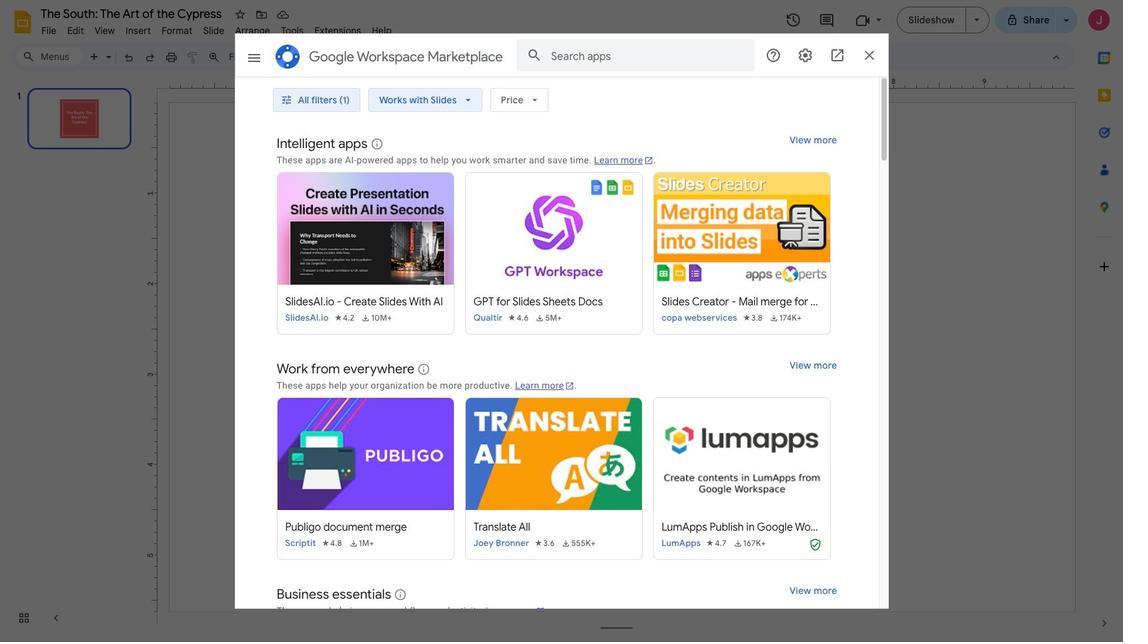 Task type: locate. For each thing, give the bounding box(es) containing it.
Star checkbox
[[231, 5, 250, 24]]

menu bar banner
[[0, 0, 1124, 643]]

select (esc) image
[[287, 51, 300, 64]]

tab list inside menu bar 'banner'
[[1086, 39, 1124, 606]]

main toolbar
[[83, 47, 652, 67]]

tab list
[[1086, 39, 1124, 606]]

move image
[[255, 8, 268, 21]]

show all comments image
[[819, 12, 835, 28]]

menu bar
[[36, 17, 397, 39]]

application
[[0, 0, 1124, 643]]

redo (⌘y) image
[[144, 51, 157, 64]]

text box image
[[308, 51, 322, 64]]

navigation
[[0, 75, 147, 643]]

new slide (ctrl+m) image
[[88, 51, 101, 64]]



Task type: vqa. For each thing, say whether or not it's contained in the screenshot.
Undo (⌘Z) image
yes



Task type: describe. For each thing, give the bounding box(es) containing it.
Menus field
[[17, 47, 83, 66]]

Rename text field
[[36, 5, 230, 21]]

add comment (⌘+option+m) image
[[409, 51, 423, 64]]

star image
[[234, 8, 247, 21]]

paint format image
[[186, 51, 200, 64]]

slides home image
[[11, 10, 35, 34]]

line image
[[375, 51, 389, 64]]

hide the menus (ctrl+shift+f) image
[[1050, 51, 1064, 64]]

zoom image
[[208, 51, 221, 64]]

last edit was on october 30, 2023 image
[[786, 12, 802, 28]]

share. private to only me. image
[[1007, 14, 1019, 26]]

undo (⌘z) image
[[122, 51, 136, 64]]

print (⌘p) image
[[165, 51, 178, 64]]

document status: saved to drive. image
[[276, 8, 290, 21]]

menu bar inside menu bar 'banner'
[[36, 17, 397, 39]]



